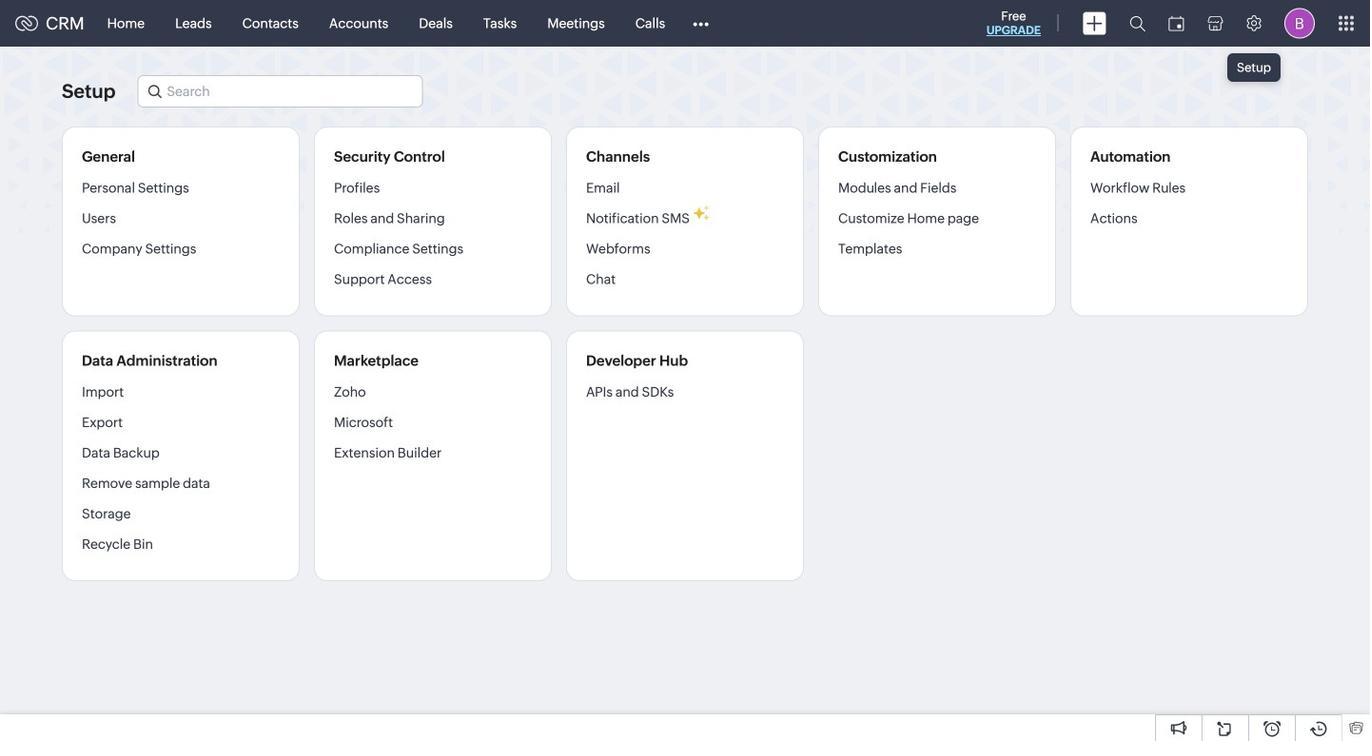 Task type: describe. For each thing, give the bounding box(es) containing it.
logo image
[[15, 16, 38, 31]]

Search text field
[[138, 76, 422, 107]]

search image
[[1130, 15, 1146, 31]]

search element
[[1118, 0, 1157, 47]]

profile element
[[1273, 0, 1327, 46]]

profile image
[[1285, 8, 1315, 39]]

Other Modules field
[[681, 8, 722, 39]]



Task type: vqa. For each thing, say whether or not it's contained in the screenshot.
Create Menu image
yes



Task type: locate. For each thing, give the bounding box(es) containing it.
create menu element
[[1072, 0, 1118, 46]]

calendar image
[[1169, 16, 1185, 31]]

create menu image
[[1083, 12, 1107, 35]]

None field
[[137, 75, 423, 108]]



